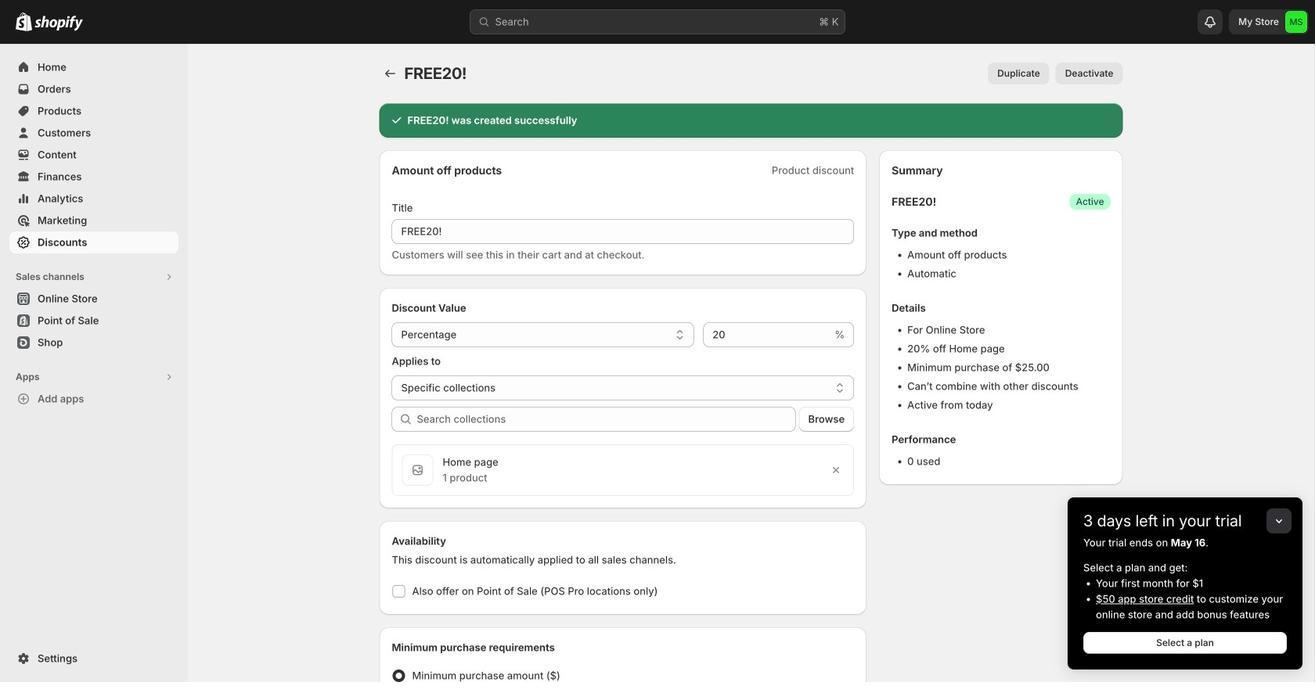Task type: locate. For each thing, give the bounding box(es) containing it.
None text field
[[392, 219, 854, 244]]

None text field
[[703, 323, 832, 348]]

shopify image
[[16, 12, 32, 31], [34, 15, 83, 31]]



Task type: vqa. For each thing, say whether or not it's contained in the screenshot.
Save
no



Task type: describe. For each thing, give the bounding box(es) containing it.
my store image
[[1285, 11, 1307, 33]]

Search collections text field
[[417, 407, 796, 432]]

1 horizontal spatial shopify image
[[34, 15, 83, 31]]

0 horizontal spatial shopify image
[[16, 12, 32, 31]]



